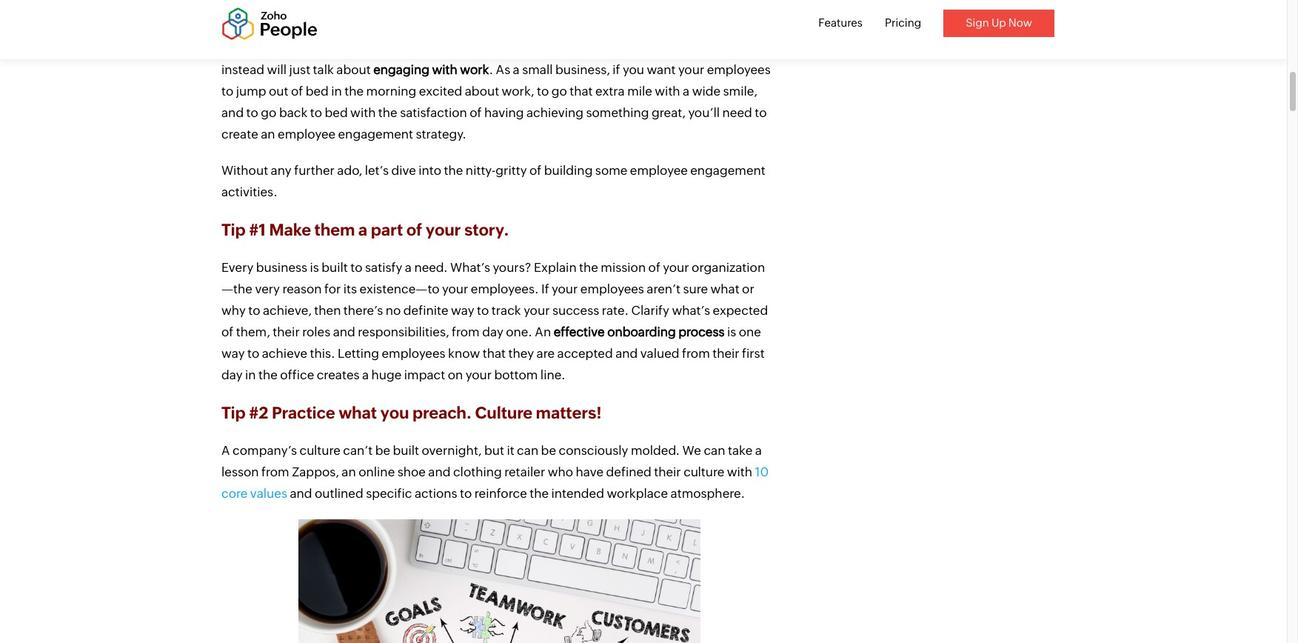 Task type: vqa. For each thing, say whether or not it's contained in the screenshot.
the bottom managers
no



Task type: locate. For each thing, give the bounding box(es) containing it.
bed right back
[[325, 105, 348, 120]]

an inside a company's culture can't be built overnight, but it can be consciously molded. we can take a lesson from zappos, an online shoe and clothing retailer who have defined their culture with
[[342, 464, 356, 479]]

your down 'what's'
[[442, 281, 469, 296]]

1 vertical spatial go
[[261, 105, 277, 120]]

and inside i'm not going to drone on about fat paychecks, benefits, bonuses, freebies, and team trips, but instead will just talk about
[[657, 41, 680, 55]]

1 vertical spatial what
[[339, 404, 377, 422]]

is inside is one way to achieve this. letting employees know that they are accepted and valued from their first day in the office creates a huge impact on your bottom line.
[[728, 324, 737, 339]]

responsibilities,
[[358, 324, 449, 339]]

2 be from the left
[[541, 443, 556, 458]]

freebies,
[[604, 41, 655, 55]]

can right "it"
[[517, 443, 539, 458]]

satisfy
[[365, 260, 403, 275]]

be up online
[[375, 443, 390, 458]]

1 vertical spatial bed
[[325, 105, 348, 120]]

0 vertical spatial engagement
[[338, 127, 413, 141]]

employees
[[707, 62, 771, 77], [581, 281, 644, 296], [382, 346, 446, 361]]

engagement inside without any further ado, let's dive into the nitty-gritty of building some employee engagement activities.
[[691, 163, 766, 178]]

0 vertical spatial what
[[711, 281, 740, 296]]

be up who
[[541, 443, 556, 458]]

your up aren't
[[663, 260, 690, 275]]

1 horizontal spatial way
[[451, 303, 475, 318]]

what up can't
[[339, 404, 377, 422]]

clarify
[[632, 303, 670, 318]]

a right take
[[756, 443, 762, 458]]

business,
[[556, 62, 610, 77]]

engagement down need
[[691, 163, 766, 178]]

culture up the zappos,
[[300, 443, 341, 458]]

to right why
[[248, 303, 260, 318]]

employees inside the . as a small business, if you want your employees to jump out of bed in the morning excited about work, to go that extra mile with a wide smile, and to go back to bed with the satisfaction of having achieving something great, you'll need to create an employee engagement strategy.
[[707, 62, 771, 77]]

go down out
[[261, 105, 277, 120]]

in down talk
[[331, 84, 342, 98]]

story.
[[465, 221, 509, 239]]

is
[[310, 260, 319, 275], [728, 324, 737, 339]]

without
[[222, 163, 268, 178]]

1 horizontal spatial day
[[482, 324, 504, 339]]

values
[[250, 486, 287, 501]]

for
[[325, 281, 341, 296]]

0 vertical spatial way
[[451, 303, 475, 318]]

to up the just
[[302, 41, 314, 55]]

existence—to
[[360, 281, 440, 296]]

valued
[[641, 346, 680, 361]]

0 horizontal spatial that
[[483, 346, 506, 361]]

in inside the . as a small business, if you want your employees to jump out of bed in the morning excited about work, to go that extra mile with a wide smile, and to go back to bed with the satisfaction of having achieving something great, you'll need to create an employee engagement strategy.
[[331, 84, 342, 98]]

and up actions
[[428, 464, 451, 479]]

any
[[271, 163, 292, 178]]

success
[[553, 303, 600, 318]]

tip #2 practice what you preach. culture matters!
[[222, 404, 602, 422]]

employees up "smile,"
[[707, 62, 771, 77]]

1 horizontal spatial an
[[342, 464, 356, 479]]

1 tip from the top
[[222, 221, 246, 239]]

is left one
[[728, 324, 737, 339]]

1 vertical spatial but
[[485, 443, 504, 458]]

built up shoe
[[393, 443, 419, 458]]

molded.
[[631, 443, 680, 458]]

0 horizontal spatial their
[[273, 324, 300, 339]]

0 horizontal spatial an
[[261, 127, 275, 141]]

0 vertical spatial is
[[310, 260, 319, 275]]

specific
[[366, 486, 412, 501]]

and down the zappos,
[[290, 486, 312, 501]]

day down track
[[482, 324, 504, 339]]

is inside every business is built to satisfy a need. what's yours? explain the mission of your organization —the very reason for its existence—to your employees. if your employees aren't sure what or why to achieve, then there's no definite way to track your success rate. clarify what's expected of them, their roles and responsibilities, from day one. an
[[310, 260, 319, 275]]

bed down talk
[[306, 84, 329, 98]]

1 horizontal spatial their
[[654, 464, 681, 479]]

your inside the . as a small business, if you want your employees to jump out of bed in the morning excited about work, to go that extra mile with a wide smile, and to go back to bed with the satisfaction of having achieving something great, you'll need to create an employee engagement strategy.
[[679, 62, 705, 77]]

and up letting
[[333, 324, 355, 339]]

2 horizontal spatial from
[[682, 346, 710, 361]]

1 horizontal spatial what
[[711, 281, 740, 296]]

engaging with work
[[374, 62, 489, 77]]

1 vertical spatial engagement
[[691, 163, 766, 178]]

1 horizontal spatial that
[[570, 84, 593, 98]]

from down process
[[682, 346, 710, 361]]

day
[[482, 324, 504, 339], [222, 367, 243, 382]]

a
[[222, 443, 230, 458]]

built up for
[[322, 260, 348, 275]]

to inside i'm not going to drone on about fat paychecks, benefits, bonuses, freebies, and team trips, but instead will just talk about
[[302, 41, 314, 55]]

what's
[[450, 260, 490, 275]]

to right back
[[310, 105, 322, 120]]

2 vertical spatial from
[[262, 464, 289, 479]]

0 vertical spatial an
[[261, 127, 275, 141]]

way inside is one way to achieve this. letting employees know that they are accepted and valued from their first day in the office creates a huge impact on your bottom line.
[[222, 346, 245, 361]]

2 horizontal spatial employees
[[707, 62, 771, 77]]

0 horizontal spatial is
[[310, 260, 319, 275]]

and up want
[[657, 41, 680, 55]]

as
[[496, 62, 511, 77]]

way down them,
[[222, 346, 245, 361]]

2 horizontal spatial about
[[465, 84, 499, 98]]

expected
[[713, 303, 768, 318]]

0 vertical spatial but
[[747, 41, 767, 55]]

employees up the "rate."
[[581, 281, 644, 296]]

of right the gritty
[[530, 163, 542, 178]]

tip left the #2
[[222, 404, 246, 422]]

something
[[586, 105, 649, 120]]

0 vertical spatial culture
[[300, 443, 341, 458]]

is up reason
[[310, 260, 319, 275]]

0 vertical spatial built
[[322, 260, 348, 275]]

1 vertical spatial on
[[448, 367, 463, 382]]

from up values
[[262, 464, 289, 479]]

1 vertical spatial is
[[728, 324, 737, 339]]

a inside is one way to achieve this. letting employees know that they are accepted and valued from their first day in the office creates a huge impact on your bottom line.
[[362, 367, 369, 382]]

0 horizontal spatial employees
[[382, 346, 446, 361]]

a company's culture can't be built overnight, but it can be consciously molded. we can take a lesson from zappos, an online shoe and clothing retailer who have defined their culture with
[[222, 443, 762, 479]]

0 horizontal spatial can
[[517, 443, 539, 458]]

achieve,
[[263, 303, 312, 318]]

and inside the . as a small business, if you want your employees to jump out of bed in the morning excited about work, to go that extra mile with a wide smile, and to go back to bed with the satisfaction of having achieving something great, you'll need to create an employee engagement strategy.
[[222, 105, 244, 120]]

0 horizontal spatial what
[[339, 404, 377, 422]]

great,
[[652, 105, 686, 120]]

0 horizontal spatial but
[[485, 443, 504, 458]]

employee right some
[[630, 163, 688, 178]]

an right the create
[[261, 127, 275, 141]]

and up the create
[[222, 105, 244, 120]]

engagement
[[338, 127, 413, 141], [691, 163, 766, 178]]

engagement up "let's"
[[338, 127, 413, 141]]

0 horizontal spatial day
[[222, 367, 243, 382]]

a inside a company's culture can't be built overnight, but it can be consciously molded. we can take a lesson from zappos, an online shoe and clothing retailer who have defined their culture with
[[756, 443, 762, 458]]

sign up now link
[[944, 10, 1055, 37]]

a left wide
[[683, 84, 690, 98]]

the
[[345, 84, 364, 98], [378, 105, 398, 120], [444, 163, 463, 178], [579, 260, 599, 275], [259, 367, 278, 382], [530, 486, 549, 501]]

your inside is one way to achieve this. letting employees know that they are accepted and valued from their first day in the office creates a huge impact on your bottom line.
[[466, 367, 492, 382]]

0 vertical spatial that
[[570, 84, 593, 98]]

0 horizontal spatial be
[[375, 443, 390, 458]]

be
[[375, 443, 390, 458], [541, 443, 556, 458]]

about down drone
[[337, 62, 371, 77]]

zappos,
[[292, 464, 339, 479]]

going
[[265, 41, 299, 55]]

have
[[576, 464, 604, 479]]

1 vertical spatial an
[[342, 464, 356, 479]]

a left 'need.'
[[405, 260, 412, 275]]

1 vertical spatial tip
[[222, 404, 246, 422]]

that down business,
[[570, 84, 593, 98]]

will
[[267, 62, 287, 77]]

0 vertical spatial their
[[273, 324, 300, 339]]

you down huge
[[381, 404, 409, 422]]

1 horizontal spatial about
[[371, 41, 406, 55]]

that left they on the left
[[483, 346, 506, 361]]

employees down responsibilities,
[[382, 346, 446, 361]]

their down the molded.
[[654, 464, 681, 479]]

to left jump
[[222, 84, 234, 98]]

1 vertical spatial their
[[713, 346, 740, 361]]

and down effective onboarding process
[[616, 346, 638, 361]]

a right as
[[513, 62, 520, 77]]

with down take
[[727, 464, 753, 479]]

pricing
[[885, 16, 922, 29]]

the right into
[[444, 163, 463, 178]]

but inside a company's culture can't be built overnight, but it can be consciously molded. we can take a lesson from zappos, an online shoe and clothing retailer who have defined their culture with
[[485, 443, 504, 458]]

the down morning
[[378, 105, 398, 120]]

0 horizontal spatial engagement
[[338, 127, 413, 141]]

employees.
[[471, 281, 539, 296]]

their left first
[[713, 346, 740, 361]]

2 horizontal spatial their
[[713, 346, 740, 361]]

i'm
[[222, 41, 240, 55]]

1 vertical spatial employee
[[630, 163, 688, 178]]

to left track
[[477, 303, 489, 318]]

into
[[419, 163, 442, 178]]

0 vertical spatial employee
[[278, 127, 336, 141]]

morning
[[366, 84, 417, 98]]

on down know
[[448, 367, 463, 382]]

aren't
[[647, 281, 681, 296]]

day down them,
[[222, 367, 243, 382]]

one
[[739, 324, 762, 339]]

0 horizontal spatial go
[[261, 105, 277, 120]]

1 vertical spatial way
[[222, 346, 245, 361]]

0 vertical spatial from
[[452, 324, 480, 339]]

a left huge
[[362, 367, 369, 382]]

1 vertical spatial employees
[[581, 281, 644, 296]]

to down them,
[[247, 346, 260, 361]]

0 horizontal spatial culture
[[300, 443, 341, 458]]

1 horizontal spatial employees
[[581, 281, 644, 296]]

1 horizontal spatial engagement
[[691, 163, 766, 178]]

1 horizontal spatial you
[[623, 62, 645, 77]]

practice
[[272, 404, 335, 422]]

office
[[280, 367, 314, 382]]

features link
[[819, 16, 863, 29]]

sign up now
[[966, 16, 1033, 29]]

0 horizontal spatial built
[[322, 260, 348, 275]]

employee
[[278, 127, 336, 141], [630, 163, 688, 178]]

can right we
[[704, 443, 726, 458]]

1 vertical spatial about
[[337, 62, 371, 77]]

0 vertical spatial in
[[331, 84, 342, 98]]

1 vertical spatial day
[[222, 367, 243, 382]]

but right trips,
[[747, 41, 767, 55]]

no
[[386, 303, 401, 318]]

with up great,
[[655, 84, 681, 98]]

1 horizontal spatial go
[[552, 84, 567, 98]]

the down retailer
[[530, 486, 549, 501]]

1 horizontal spatial on
[[448, 367, 463, 382]]

0 horizontal spatial in
[[245, 367, 256, 382]]

consciously
[[559, 443, 629, 458]]

having
[[485, 105, 524, 120]]

0 vertical spatial go
[[552, 84, 567, 98]]

lesson
[[222, 464, 259, 479]]

their inside a company's culture can't be built overnight, but it can be consciously molded. we can take a lesson from zappos, an online shoe and clothing retailer who have defined their culture with
[[654, 464, 681, 479]]

employees inside every business is built to satisfy a need. what's yours? explain the mission of your organization —the very reason for its existence—to your employees. if your employees aren't sure what or why to achieve, then there's no definite way to track your success rate. clarify what's expected of them, their roles and responsibilities, from day one. an
[[581, 281, 644, 296]]

way
[[451, 303, 475, 318], [222, 346, 245, 361]]

matters!
[[536, 404, 602, 422]]

go up "achieving"
[[552, 84, 567, 98]]

your down know
[[466, 367, 492, 382]]

culture
[[475, 404, 533, 422]]

explain
[[534, 260, 577, 275]]

0 horizontal spatial employee
[[278, 127, 336, 141]]

0 vertical spatial bed
[[306, 84, 329, 98]]

1 horizontal spatial can
[[704, 443, 726, 458]]

1 vertical spatial built
[[393, 443, 419, 458]]

mission
[[601, 260, 646, 275]]

2 tip from the top
[[222, 404, 246, 422]]

their down achieve,
[[273, 324, 300, 339]]

way right definite
[[451, 303, 475, 318]]

about down work
[[465, 84, 499, 98]]

online
[[359, 464, 395, 479]]

sure
[[683, 281, 708, 296]]

and outlined specific actions to reinforce the intended workplace atmosphere.
[[287, 486, 745, 501]]

1 horizontal spatial be
[[541, 443, 556, 458]]

of down why
[[222, 324, 234, 339]]

employee inside without any further ado, let's dive into the nitty-gritty of building some employee engagement activities.
[[630, 163, 688, 178]]

0 vertical spatial employees
[[707, 62, 771, 77]]

to down small at the left top
[[537, 84, 549, 98]]

1 vertical spatial you
[[381, 404, 409, 422]]

1 vertical spatial from
[[682, 346, 710, 361]]

tip for tip #2 practice what you preach. culture matters!
[[222, 404, 246, 422]]

1 vertical spatial that
[[483, 346, 506, 361]]

in up the #2
[[245, 367, 256, 382]]

back
[[279, 105, 308, 120]]

an
[[535, 324, 551, 339]]

0 vertical spatial about
[[371, 41, 406, 55]]

that
[[570, 84, 593, 98], [483, 346, 506, 361]]

pricing link
[[885, 16, 922, 29]]

first
[[742, 346, 765, 361]]

0 vertical spatial tip
[[222, 221, 246, 239]]

0 horizontal spatial on
[[354, 41, 369, 55]]

0 vertical spatial you
[[623, 62, 645, 77]]

and
[[657, 41, 680, 55], [222, 105, 244, 120], [333, 324, 355, 339], [616, 346, 638, 361], [428, 464, 451, 479], [290, 486, 312, 501]]

0 horizontal spatial from
[[262, 464, 289, 479]]

0 vertical spatial day
[[482, 324, 504, 339]]

the down the achieve
[[259, 367, 278, 382]]

employee down back
[[278, 127, 336, 141]]

their inside is one way to achieve this. letting employees know that they are accepted and valued from their first day in the office creates a huge impact on your bottom line.
[[713, 346, 740, 361]]

with inside a company's culture can't be built overnight, but it can be consciously molded. we can take a lesson from zappos, an online shoe and clothing retailer who have defined their culture with
[[727, 464, 753, 479]]

on
[[354, 41, 369, 55], [448, 367, 463, 382]]

your up an
[[524, 303, 550, 318]]

to down clothing
[[460, 486, 472, 501]]

work
[[460, 62, 489, 77]]

culture up atmosphere.
[[684, 464, 725, 479]]

your up 'need.'
[[426, 221, 461, 239]]

of right out
[[291, 84, 303, 98]]

you right if
[[623, 62, 645, 77]]

2 vertical spatial about
[[465, 84, 499, 98]]

0 horizontal spatial way
[[222, 346, 245, 361]]

yours?
[[493, 260, 532, 275]]

who
[[548, 464, 573, 479]]

that inside the . as a small business, if you want your employees to jump out of bed in the morning excited about work, to go that extra mile with a wide smile, and to go back to bed with the satisfaction of having achieving something great, you'll need to create an employee engagement strategy.
[[570, 84, 593, 98]]

1 vertical spatial in
[[245, 367, 256, 382]]

your down team
[[679, 62, 705, 77]]

2 vertical spatial employees
[[382, 346, 446, 361]]

tip left #1
[[222, 221, 246, 239]]

take
[[728, 443, 753, 458]]

an down can't
[[342, 464, 356, 479]]

1 horizontal spatial culture
[[684, 464, 725, 479]]

1 horizontal spatial is
[[728, 324, 737, 339]]

2 vertical spatial their
[[654, 464, 681, 479]]

1 vertical spatial culture
[[684, 464, 725, 479]]

1 horizontal spatial from
[[452, 324, 480, 339]]

what
[[711, 281, 740, 296], [339, 404, 377, 422]]

from up know
[[452, 324, 480, 339]]

a left the part
[[358, 221, 368, 239]]

the inside without any further ado, let's dive into the nitty-gritty of building some employee engagement activities.
[[444, 163, 463, 178]]

about up engaging
[[371, 41, 406, 55]]

1 horizontal spatial built
[[393, 443, 419, 458]]

but left "it"
[[485, 443, 504, 458]]

0 vertical spatial on
[[354, 41, 369, 55]]

know
[[448, 346, 480, 361]]

1 horizontal spatial employee
[[630, 163, 688, 178]]

the right the explain
[[579, 260, 599, 275]]

what down organization
[[711, 281, 740, 296]]

let's
[[365, 163, 389, 178]]

with
[[432, 62, 458, 77], [655, 84, 681, 98], [351, 105, 376, 120], [727, 464, 753, 479]]

1 horizontal spatial but
[[747, 41, 767, 55]]

1 horizontal spatial in
[[331, 84, 342, 98]]

every
[[222, 260, 254, 275]]

on right drone
[[354, 41, 369, 55]]



Task type: describe. For each thing, give the bounding box(es) containing it.
bottom
[[495, 367, 538, 382]]

the inside is one way to achieve this. letting employees know that they are accepted and valued from their first day in the office creates a huge impact on your bottom line.
[[259, 367, 278, 382]]

#2
[[249, 404, 269, 422]]

ado,
[[337, 163, 363, 178]]

letting
[[338, 346, 379, 361]]

tip for tip #1 make them a part of your story.
[[222, 221, 246, 239]]

now
[[1009, 16, 1033, 29]]

from inside a company's culture can't be built overnight, but it can be consciously molded. we can take a lesson from zappos, an online shoe and clothing retailer who have defined their culture with
[[262, 464, 289, 479]]

the left morning
[[345, 84, 364, 98]]

engagement inside the . as a small business, if you want your employees to jump out of bed in the morning excited about work, to go that extra mile with a wide smile, and to go back to bed with the satisfaction of having achieving something great, you'll need to create an employee engagement strategy.
[[338, 127, 413, 141]]

intended
[[552, 486, 605, 501]]

and inside a company's culture can't be built overnight, but it can be consciously molded. we can take a lesson from zappos, an online shoe and clothing retailer who have defined their culture with
[[428, 464, 451, 479]]

and inside every business is built to satisfy a need. what's yours? explain the mission of your organization —the very reason for its existence—to your employees. if your employees aren't sure what or why to achieve, then there's no definite way to track your success rate. clarify what's expected of them, their roles and responsibilities, from day one. an
[[333, 324, 355, 339]]

that inside is one way to achieve this. letting employees know that they are accepted and valued from their first day in the office creates a huge impact on your bottom line.
[[483, 346, 506, 361]]

day inside every business is built to satisfy a need. what's yours? explain the mission of your organization —the very reason for its existence—to your employees. if your employees aren't sure what or why to achieve, then there's no definite way to track your success rate. clarify what's expected of them, their roles and responsibilities, from day one. an
[[482, 324, 504, 339]]

2 can from the left
[[704, 443, 726, 458]]

features
[[819, 16, 863, 29]]

to inside is one way to achieve this. letting employees know that they are accepted and valued from their first day in the office creates a huge impact on your bottom line.
[[247, 346, 260, 361]]

smile,
[[723, 84, 758, 98]]

workplace
[[607, 486, 668, 501]]

team
[[682, 41, 712, 55]]

excited
[[419, 84, 463, 98]]

nitty-
[[466, 163, 496, 178]]

paychecks,
[[426, 41, 492, 55]]

retailer
[[505, 464, 545, 479]]

to up its
[[351, 260, 363, 275]]

the inside every business is built to satisfy a need. what's yours? explain the mission of your organization —the very reason for its existence—to your employees. if your employees aren't sure what or why to achieve, then there's no definite way to track your success rate. clarify what's expected of them, their roles and responsibilities, from day one. an
[[579, 260, 599, 275]]

built inside every business is built to satisfy a need. what's yours? explain the mission of your organization —the very reason for its existence—to your employees. if your employees aren't sure what or why to achieve, then there's no definite way to track your success rate. clarify what's expected of them, their roles and responsibilities, from day one. an
[[322, 260, 348, 275]]

onboarding
[[608, 324, 676, 339]]

.
[[489, 62, 493, 77]]

clothing
[[453, 464, 502, 479]]

what inside every business is built to satisfy a need. what's yours? explain the mission of your organization —the very reason for its existence—to your employees. if your employees aren't sure what or why to achieve, then there's no definite way to track your success rate. clarify what's expected of them, their roles and responsibilities, from day one. an
[[711, 281, 740, 296]]

them,
[[236, 324, 270, 339]]

i'm not going to drone on about fat paychecks, benefits, bonuses, freebies, and team trips, but instead will just talk about
[[222, 41, 767, 77]]

shoe
[[398, 464, 426, 479]]

preach.
[[413, 404, 472, 422]]

company's
[[233, 443, 297, 458]]

employees inside is one way to achieve this. letting employees know that they are accepted and valued from their first day in the office creates a huge impact on your bottom line.
[[382, 346, 446, 361]]

way inside every business is built to satisfy a need. what's yours? explain the mission of your organization —the very reason for its existence—to your employees. if your employees aren't sure what or why to achieve, then there's no definite way to track your success rate. clarify what's expected of them, their roles and responsibilities, from day one. an
[[451, 303, 475, 318]]

1 be from the left
[[375, 443, 390, 458]]

what's
[[672, 303, 711, 318]]

about inside the . as a small business, if you want your employees to jump out of bed in the morning excited about work, to go that extra mile with a wide smile, and to go back to bed with the satisfaction of having achieving something great, you'll need to create an employee engagement strategy.
[[465, 84, 499, 98]]

just
[[289, 62, 311, 77]]

this.
[[310, 346, 335, 361]]

reinforce
[[475, 486, 527, 501]]

can't
[[343, 443, 373, 458]]

benefits,
[[495, 41, 546, 55]]

with up the excited
[[432, 62, 458, 77]]

definite
[[404, 303, 449, 318]]

from inside is one way to achieve this. letting employees know that they are accepted and valued from their first day in the office creates a huge impact on your bottom line.
[[682, 346, 710, 361]]

part
[[371, 221, 403, 239]]

gritty
[[496, 163, 527, 178]]

talk
[[313, 62, 334, 77]]

them
[[314, 221, 355, 239]]

to right need
[[755, 105, 767, 120]]

impact
[[404, 367, 445, 382]]

very
[[255, 281, 280, 296]]

accepted
[[558, 346, 613, 361]]

their inside every business is built to satisfy a need. what's yours? explain the mission of your organization —the very reason for its existence—to your employees. if your employees aren't sure what or why to achieve, then there's no definite way to track your success rate. clarify what's expected of them, their roles and responsibilities, from day one. an
[[273, 324, 300, 339]]

your right 'if'
[[552, 281, 578, 296]]

day inside is one way to achieve this. letting employees know that they are accepted and valued from their first day in the office creates a huge impact on your bottom line.
[[222, 367, 243, 382]]

every business is built to satisfy a need. what's yours? explain the mission of your organization —the very reason for its existence—to your employees. if your employees aren't sure what or why to achieve, then there's no definite way to track your success rate. clarify what's expected of them, their roles and responsibilities, from day one. an
[[222, 260, 768, 339]]

tip #1 make them a part of your story.
[[222, 221, 509, 239]]

to down jump
[[246, 105, 259, 120]]

achieving
[[527, 105, 584, 120]]

an inside the . as a small business, if you want your employees to jump out of bed in the morning excited about work, to go that extra mile with a wide smile, and to go back to bed with the satisfaction of having achieving something great, you'll need to create an employee engagement strategy.
[[261, 127, 275, 141]]

of inside without any further ado, let's dive into the nitty-gritty of building some employee engagement activities.
[[530, 163, 542, 178]]

create
[[222, 127, 258, 141]]

of right the part
[[406, 221, 422, 239]]

activities.
[[222, 184, 278, 199]]

up
[[992, 16, 1007, 29]]

satisfaction
[[400, 105, 467, 120]]

employee inside the . as a small business, if you want your employees to jump out of bed in the morning excited about work, to go that extra mile with a wide smile, and to go back to bed with the satisfaction of having achieving something great, you'll need to create an employee engagement strategy.
[[278, 127, 336, 141]]

are
[[537, 346, 555, 361]]

on inside i'm not going to drone on about fat paychecks, benefits, bonuses, freebies, and team trips, but instead will just talk about
[[354, 41, 369, 55]]

if
[[542, 281, 549, 296]]

you inside the . as a small business, if you want your employees to jump out of bed in the morning excited about work, to go that extra mile with a wide smile, and to go back to bed with the satisfaction of having achieving something great, you'll need to create an employee engagement strategy.
[[623, 62, 645, 77]]

of left having
[[470, 105, 482, 120]]

of up aren't
[[649, 260, 661, 275]]

creates
[[317, 367, 360, 382]]

and inside is one way to achieve this. letting employees know that they are accepted and valued from their first day in the office creates a huge impact on your bottom line.
[[616, 346, 638, 361]]

building
[[544, 163, 593, 178]]

want
[[647, 62, 676, 77]]

track
[[492, 303, 521, 318]]

roles
[[302, 324, 331, 339]]

business
[[256, 260, 308, 275]]

organization
[[692, 260, 765, 275]]

effective onboarding process
[[554, 324, 725, 339]]

but inside i'm not going to drone on about fat paychecks, benefits, bonuses, freebies, and team trips, but instead will just talk about
[[747, 41, 767, 55]]

not
[[243, 41, 262, 55]]

they
[[509, 346, 534, 361]]

0 horizontal spatial about
[[337, 62, 371, 77]]

without any further ado, let's dive into the nitty-gritty of building some employee engagement activities.
[[222, 163, 766, 199]]

huge
[[372, 367, 402, 382]]

0 horizontal spatial you
[[381, 404, 409, 422]]

in inside is one way to achieve this. letting employees know that they are accepted and valued from their first day in the office creates a huge impact on your bottom line.
[[245, 367, 256, 382]]

with down morning
[[351, 105, 376, 120]]

sign
[[966, 16, 990, 29]]

10 core values
[[222, 464, 769, 501]]

extra
[[596, 84, 625, 98]]

work,
[[502, 84, 535, 98]]

1 can from the left
[[517, 443, 539, 458]]

a inside every business is built to satisfy a need. what's yours? explain the mission of your organization —the very reason for its existence—to your employees. if your employees aren't sure what or why to achieve, then there's no definite way to track your success rate. clarify what's expected of them, their roles and responsibilities, from day one. an
[[405, 260, 412, 275]]

built inside a company's culture can't be built overnight, but it can be consciously molded. we can take a lesson from zappos, an online shoe and clothing retailer who have defined their culture with
[[393, 443, 419, 458]]

overnight,
[[422, 443, 482, 458]]

reason
[[283, 281, 322, 296]]

need
[[723, 105, 753, 120]]

it
[[507, 443, 515, 458]]

or
[[742, 281, 755, 296]]

10 core values link
[[222, 464, 769, 501]]

from inside every business is built to satisfy a need. what's yours? explain the mission of your organization —the very reason for its existence—to your employees. if your employees aren't sure what or why to achieve, then there's no definite way to track your success rate. clarify what's expected of them, their roles and responsibilities, from day one. an
[[452, 324, 480, 339]]

strategy.
[[416, 127, 467, 141]]

if
[[613, 62, 621, 77]]

on inside is one way to achieve this. letting employees know that they are accepted and valued from their first day in the office creates a huge impact on your bottom line.
[[448, 367, 463, 382]]

atmosphere.
[[671, 486, 745, 501]]

its
[[344, 281, 357, 296]]

actions
[[415, 486, 458, 501]]

is one way to achieve this. letting employees know that they are accepted and valued from their first day in the office creates a huge impact on your bottom line.
[[222, 324, 765, 382]]

bonuses,
[[548, 41, 602, 55]]



